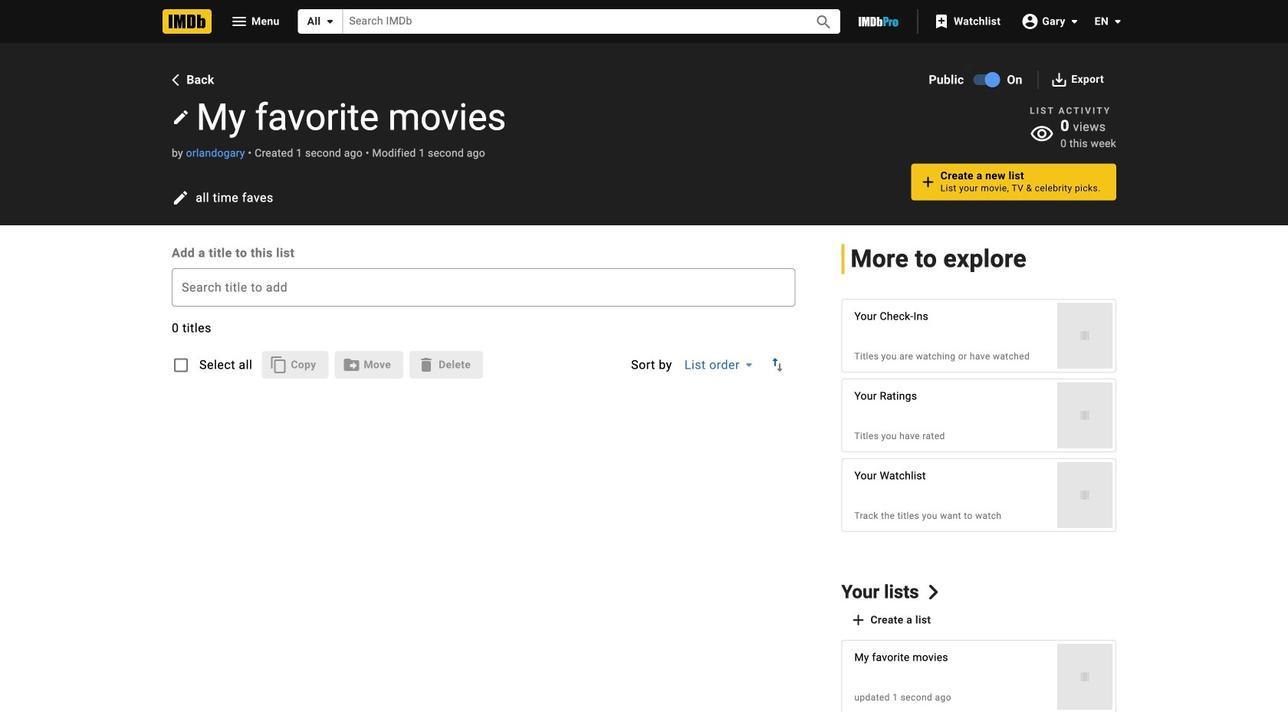 Task type: vqa. For each thing, say whether or not it's contained in the screenshot.
Rate 1 image
no



Task type: describe. For each thing, give the bounding box(es) containing it.
checkbox unchecked image
[[172, 356, 190, 375]]

movie image
[[1079, 671, 1091, 683]]

0 horizontal spatial arrow drop down image
[[740, 356, 758, 374]]

1 vertical spatial add image
[[849, 611, 868, 629]]

1 horizontal spatial arrow drop down image
[[1066, 12, 1084, 30]]

menu image
[[230, 12, 248, 31]]

edit list description element
[[167, 184, 892, 212]]

home image
[[163, 9, 212, 34]]

submit search image
[[815, 13, 833, 31]]

0 horizontal spatial arrow drop down image
[[321, 12, 339, 31]]

none field search imdb
[[343, 9, 797, 33]]

arrow left image
[[168, 72, 183, 87]]

download image
[[1050, 70, 1068, 89]]

2 movie image from the top
[[1079, 409, 1091, 422]]

watchlist image
[[932, 12, 951, 31]]

change sort by direction image
[[768, 356, 787, 374]]

Add a title to this list search field
[[173, 269, 795, 306]]

edit image for "edit list description" element
[[172, 189, 190, 207]]

chevron right inline image
[[926, 585, 941, 600]]

3 movie image from the top
[[1079, 489, 1091, 501]]



Task type: locate. For each thing, give the bounding box(es) containing it.
arrow drop down image
[[1109, 12, 1127, 31], [740, 356, 758, 374]]

None search field
[[298, 9, 840, 34]]

2 vertical spatial movie image
[[1079, 489, 1091, 501]]

0 vertical spatial arrow drop down image
[[1109, 12, 1127, 31]]

0 vertical spatial edit image
[[172, 108, 190, 127]]

0 horizontal spatial add image
[[849, 611, 868, 629]]

1 edit image from the top
[[172, 108, 190, 127]]

1 horizontal spatial arrow drop down image
[[1109, 12, 1127, 31]]

arrow drop down image
[[1066, 12, 1084, 30], [321, 12, 339, 31]]

0 vertical spatial add image
[[919, 173, 938, 191]]

none field add a title to this list
[[172, 268, 795, 307]]

1 horizontal spatial add image
[[919, 173, 938, 191]]

account circle image
[[1021, 12, 1039, 30]]

1 movie image from the top
[[1079, 330, 1091, 342]]

1 vertical spatial arrow drop down image
[[740, 356, 758, 374]]

movie image
[[1079, 330, 1091, 342], [1079, 409, 1091, 422], [1079, 489, 1091, 501]]

0 vertical spatial movie image
[[1079, 330, 1091, 342]]

Select all displayed items in the list checkbox
[[163, 347, 199, 383]]

edit list title element
[[167, 94, 892, 141]]

1 vertical spatial none field
[[172, 268, 795, 307]]

Search IMDb text field
[[343, 9, 797, 33]]

edit image
[[172, 108, 190, 127], [172, 189, 190, 207]]

add image
[[919, 173, 938, 191], [849, 611, 868, 629]]

1 vertical spatial edit image
[[172, 189, 190, 207]]

edit image inside edit list title element
[[172, 108, 190, 127]]

1 vertical spatial movie image
[[1079, 409, 1091, 422]]

0 vertical spatial none field
[[343, 9, 797, 33]]

2 edit image from the top
[[172, 189, 190, 207]]

edit image inside "edit list description" element
[[172, 189, 190, 207]]

None field
[[343, 9, 797, 33], [172, 268, 795, 307]]

edit image for edit list title element
[[172, 108, 190, 127]]



